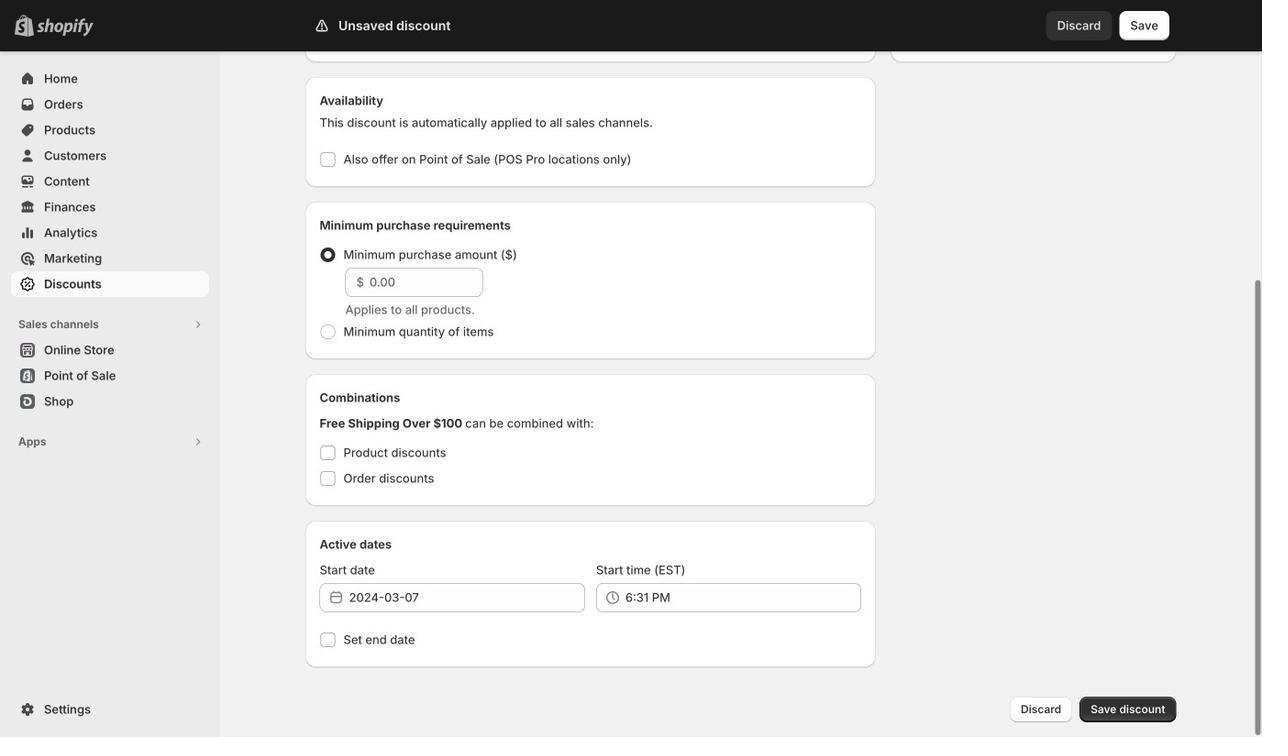 Task type: describe. For each thing, give the bounding box(es) containing it.
0.00 text field
[[370, 268, 483, 297]]



Task type: vqa. For each thing, say whether or not it's contained in the screenshot.
Search countries text box
no



Task type: locate. For each thing, give the bounding box(es) containing it.
YYYY-MM-DD text field
[[349, 583, 585, 613]]

Enter time text field
[[626, 583, 862, 613]]

shopify image
[[37, 18, 94, 36]]



